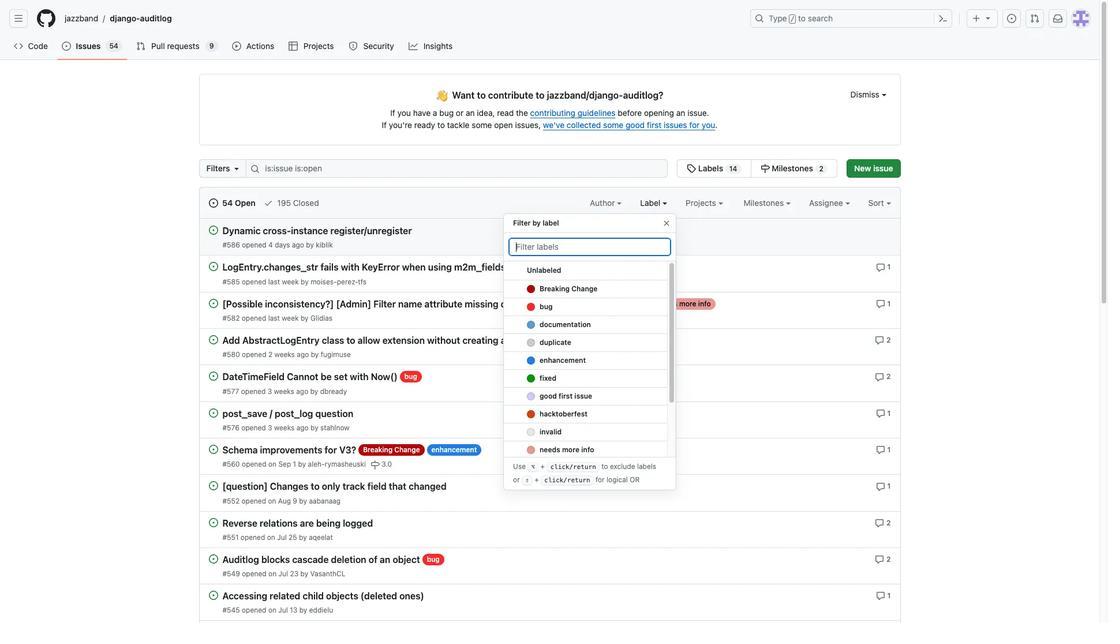 Task type: describe. For each thing, give the bounding box(es) containing it.
(deleted
[[361, 592, 397, 602]]

filters
[[206, 163, 230, 173]]

milestone image
[[371, 461, 380, 470]]

table
[[546, 336, 568, 346]]

author button
[[590, 197, 622, 209]]

jul inside accessing related child objects (deleted ones) #545             opened on jul 13 by eddielu
[[278, 607, 288, 615]]

25
[[289, 533, 297, 542]]

projects link
[[284, 38, 340, 55]]

1 vertical spatial filter
[[374, 299, 396, 309]]

dynamic
[[223, 226, 261, 236]]

comment image for datetimefield cannot be set with now()
[[875, 373, 885, 382]]

needs more info for [possible inconsistency?] [admin] filter name attribute missing due to empty
[[657, 299, 711, 308]]

by right 23
[[301, 570, 308, 579]]

are
[[300, 518, 314, 529]]

glidias link
[[311, 314, 333, 323]]

opened inside [question] changes to only track field that changed #552             opened on aug 9 by aabanaag
[[242, 497, 266, 506]]

Search all issues text field
[[246, 159, 668, 178]]

👋
[[436, 88, 448, 103]]

vasanthcl
[[310, 570, 346, 579]]

1 for accessing related child objects (deleted ones)
[[888, 592, 891, 601]]

2 for 4th 2 link from the bottom
[[887, 336, 891, 345]]

needs for logentry.changes_str fails with keyerror when using m2m_fields
[[513, 263, 533, 272]]

4 2 link from the top
[[875, 554, 891, 565]]

to left search
[[799, 13, 806, 23]]

1 link for schema improvements for v3?
[[876, 445, 891, 455]]

opened down datetimefield on the bottom left of page
[[241, 387, 266, 396]]

use
[[513, 463, 526, 471]]

django-auditlog link
[[105, 9, 176, 28]]

comment image for reverse relations are being logged
[[875, 519, 885, 528]]

table image
[[289, 42, 298, 51]]

1 vertical spatial jul
[[279, 570, 288, 579]]

to inside 'if you have a bug or an idea, read the contributing guidelines before opening an issue. if you're ready to tackle some open issues, we've collected some good first issues for you .'
[[438, 120, 445, 130]]

opened down auditlog
[[242, 570, 267, 579]]

#585             opened last week by moises-perez-tfs
[[223, 278, 367, 286]]

filters button
[[199, 159, 247, 178]]

when
[[402, 263, 426, 273]]

improvements
[[260, 445, 323, 456]]

spec.lookup_kwarg
[[563, 300, 648, 309]]

search
[[808, 13, 833, 23]]

type
[[769, 13, 787, 23]]

rymasheuski
[[325, 460, 366, 469]]

inconsistency?]
[[265, 299, 334, 309]]

missing
[[465, 299, 499, 309]]

0 vertical spatial breaking
[[540, 285, 570, 293]]

cascade
[[292, 555, 329, 565]]

aleh-
[[308, 460, 325, 469]]

triangle down image inside filters popup button
[[232, 164, 242, 173]]

comment image inside 1 link
[[876, 263, 886, 272]]

4
[[269, 241, 273, 250]]

of
[[369, 555, 378, 565]]

plus image
[[972, 14, 982, 23]]

comment image for add abstractlogentry class to allow extension without creating additional table
[[875, 336, 885, 345]]

a
[[433, 108, 437, 118]]

#560
[[223, 460, 240, 469]]

ago inside dynamic cross-instance register/unregister #586             opened 4 days ago by kiblik
[[292, 241, 304, 250]]

security
[[363, 41, 394, 51]]

sort
[[869, 198, 884, 208]]

[possible inconsistency?] [admin] filter name attribute missing due to empty spec.lookup_kwarg
[[223, 299, 648, 309]]

issues,
[[515, 120, 541, 130]]

#549             opened on jul 23 by vasanthcl
[[223, 570, 346, 579]]

0 vertical spatial triangle down image
[[984, 13, 993, 23]]

tackle
[[447, 120, 470, 130]]

issue opened image inside 54 open link
[[209, 199, 218, 208]]

on down blocks
[[269, 570, 277, 579]]

keyerror
[[362, 263, 400, 273]]

tag image
[[687, 164, 696, 173]]

author
[[590, 198, 617, 208]]

2 for fourth 2 link from the top of the page
[[887, 555, 891, 564]]

opened inside dynamic cross-instance register/unregister #586             opened 4 days ago by kiblik
[[242, 241, 267, 250]]

last for [possible inconsistency?] [admin] filter name attribute missing due to empty
[[268, 314, 280, 323]]

milestones for milestones
[[744, 198, 786, 208]]

1 link for accessing related child objects (deleted ones)
[[876, 591, 891, 601]]

weeks for abstractlogentry
[[275, 351, 295, 359]]

open issue element for add abstractlogentry class to allow extension without creating additional table
[[209, 335, 218, 345]]

jazzband / django-auditlog
[[65, 13, 172, 23]]

1 link for [question] changes to only track field that changed
[[876, 481, 891, 492]]

2 for second 2 link from the bottom of the page
[[887, 519, 891, 527]]

/ for jazzband
[[103, 14, 105, 23]]

0 vertical spatial enhancement link
[[571, 335, 625, 346]]

to right class at the left bottom
[[347, 336, 356, 346]]

git pull request image
[[1031, 14, 1040, 23]]

label button
[[640, 197, 668, 209]]

auditlog
[[223, 555, 259, 565]]

add
[[223, 336, 240, 346]]

git pull request image
[[136, 42, 146, 51]]

add abstractlogentry class to allow extension without creating additional table link
[[223, 336, 568, 346]]

bug right now()
[[405, 373, 417, 381]]

opened up datetimefield on the bottom left of page
[[242, 351, 267, 359]]

read
[[497, 108, 514, 118]]

by left fugimuse link at the bottom left of the page
[[311, 351, 319, 359]]

duplicate
[[540, 338, 572, 347]]

v3?
[[339, 445, 356, 456]]

aug
[[278, 497, 291, 506]]

0 horizontal spatial issue opened image
[[62, 42, 71, 51]]

open issue element for reverse relations are being logged
[[209, 518, 218, 527]]

more for [possible inconsistency?] [admin] filter name attribute missing due to empty
[[680, 299, 697, 308]]

⇧
[[526, 477, 529, 484]]

none search field containing filters
[[199, 159, 838, 178]]

homepage image
[[37, 9, 55, 28]]

security link
[[344, 38, 400, 55]]

check image
[[264, 199, 273, 208]]

1 vertical spatial breaking change
[[363, 446, 420, 454]]

breaking change inside menu
[[540, 285, 598, 293]]

issue.
[[688, 108, 709, 118]]

0 vertical spatial if
[[391, 108, 395, 118]]

#580
[[223, 351, 240, 359]]

documentation
[[540, 320, 591, 329]]

open issue element for dynamic cross-instance register/unregister
[[209, 225, 218, 235]]

post_save / post_log question #576             opened 3 weeks ago by stahlnow
[[223, 409, 354, 432]]

opened down [possible
[[242, 314, 266, 323]]

by inside post_save / post_log question #576             opened 3 weeks ago by stahlnow
[[311, 424, 319, 432]]

issues
[[664, 120, 687, 130]]

cross-
[[263, 226, 291, 236]]

issue opened image
[[1008, 14, 1017, 23]]

1 horizontal spatial you
[[702, 120, 716, 130]]

/ for type
[[791, 15, 795, 23]]

0 vertical spatial projects
[[304, 41, 334, 51]]

fails
[[321, 263, 339, 273]]

0 vertical spatial you
[[398, 108, 411, 118]]

command palette image
[[939, 14, 948, 23]]

needs more info link for logentry.changes_str fails with keyerror when using m2m_fields
[[508, 262, 571, 273]]

on left sep
[[268, 460, 277, 469]]

2 vertical spatial enhancement link
[[427, 445, 482, 456]]

to up contributing
[[536, 90, 545, 100]]

use ⌥ + click/return to exclude labels or ⇧ + click/return for logical or
[[513, 463, 657, 485]]

eddielu
[[309, 607, 333, 615]]

track
[[343, 482, 365, 492]]

kiblik link
[[316, 241, 333, 250]]

guidelines
[[578, 108, 616, 118]]

to inside use ⌥ + click/return to exclude labels or ⇧ + click/return for logical or
[[602, 463, 608, 471]]

1 2 link from the top
[[875, 335, 891, 345]]

open issue image for [question] changes to only track field that changed
[[209, 482, 218, 491]]

projects inside 'popup button'
[[686, 198, 719, 208]]

open issue image for add abstractlogentry class to allow extension without creating additional table
[[209, 335, 218, 345]]

milestone image
[[761, 164, 770, 173]]

opened down logentry.changes_str
[[242, 278, 266, 286]]

#545
[[223, 607, 240, 615]]

0 horizontal spatial if
[[382, 120, 387, 130]]

54 for 54 open
[[222, 198, 233, 208]]

only
[[322, 482, 340, 492]]

aqeelat
[[309, 533, 333, 542]]

1 vertical spatial +
[[535, 476, 539, 485]]

1 vertical spatial with
[[350, 372, 369, 383]]

moises-
[[311, 278, 337, 286]]

labels
[[699, 163, 724, 173]]

have
[[413, 108, 431, 118]]

0 vertical spatial breaking change link
[[504, 281, 668, 299]]

0 horizontal spatial an
[[380, 555, 391, 565]]

open issue element for post_save / post_log question
[[209, 408, 218, 418]]

dbready link
[[320, 387, 347, 396]]

open issue element for accessing related child objects (deleted ones)
[[209, 591, 218, 601]]

logentry.changes_str fails with keyerror when using m2m_fields link
[[223, 263, 506, 273]]

info for logentry.changes_str fails with keyerror when using m2m_fields
[[554, 263, 566, 272]]

logged
[[343, 518, 373, 529]]

datetimefield cannot be set with now()
[[223, 372, 398, 383]]

1 horizontal spatial issue
[[874, 163, 894, 173]]

first inside 'if you have a bug or an idea, read the contributing guidelines before opening an issue. if you're ready to tackle some open issues, we've collected some good first issues for you .'
[[647, 120, 662, 130]]

empty
[[531, 299, 559, 309]]

ones)
[[400, 592, 424, 602]]

2 horizontal spatial an
[[677, 108, 686, 118]]

on inside reverse relations are being logged #551             opened on jul 25 by aqeelat
[[267, 533, 275, 542]]

by inside [question] changes to only track field that changed #552             opened on aug 9 by aabanaag
[[299, 497, 307, 506]]

fixed
[[540, 374, 557, 383]]

m2m_fields
[[454, 263, 506, 273]]

idea,
[[477, 108, 495, 118]]

datetimefield cannot be set with now() link
[[223, 372, 398, 383]]

open issue element for [possible inconsistency?] [admin] filter name attribute missing due to empty
[[209, 298, 218, 308]]

dismiss button
[[851, 88, 887, 100]]

unlabeled link
[[504, 262, 668, 281]]

#577             opened 3 weeks ago by dbready
[[223, 387, 347, 396]]

1 vertical spatial click/return
[[545, 477, 590, 484]]

open issue image for [possible inconsistency?] [admin] filter name attribute missing due to empty
[[209, 299, 218, 308]]

1 vertical spatial issue
[[575, 392, 593, 401]]

weeks for cannot
[[274, 387, 294, 396]]

by left aleh-
[[298, 460, 306, 469]]

contribute
[[488, 90, 534, 100]]

graph image
[[409, 42, 418, 51]]

1 some from the left
[[472, 120, 492, 130]]

1 for [question] changes to only track field that changed
[[888, 482, 891, 491]]

3.0 link
[[371, 460, 392, 470]]

Issues search field
[[246, 159, 668, 178]]

jazzband
[[65, 13, 98, 23]]

3 2 link from the top
[[875, 518, 891, 528]]

2 vertical spatial needs more info link
[[504, 442, 668, 460]]

relations
[[260, 518, 298, 529]]

0 vertical spatial click/return
[[550, 464, 596, 471]]

13
[[290, 607, 298, 615]]

to right due
[[520, 299, 529, 309]]

extension
[[383, 336, 425, 346]]

1 vertical spatial enhancement link
[[504, 352, 668, 370]]

by left moises- at the top left of the page
[[301, 278, 309, 286]]

milestones button
[[744, 197, 791, 209]]

0 vertical spatial 3
[[268, 387, 272, 396]]

Filter labels text field
[[509, 238, 672, 256]]

#582
[[223, 314, 240, 323]]



Task type: locate. For each thing, give the bounding box(es) containing it.
2 horizontal spatial /
[[791, 15, 795, 23]]

filter inside menu
[[513, 219, 531, 227]]

2 vertical spatial needs
[[540, 446, 561, 454]]

comment image for [question] changes to only track field that changed
[[876, 482, 886, 492]]

0 vertical spatial last
[[268, 278, 280, 286]]

/ inside post_save / post_log question #576             opened 3 weeks ago by stahlnow
[[270, 409, 273, 419]]

8 open issue element from the top
[[209, 481, 218, 491]]

enhancement for topmost enhancement link
[[575, 336, 621, 345]]

creating
[[463, 336, 499, 346]]

#576
[[223, 424, 239, 432]]

2 vertical spatial comment image
[[875, 373, 885, 382]]

last for logentry.changes_str fails with keyerror when using m2m_fields
[[268, 278, 280, 286]]

new issue
[[855, 163, 894, 173]]

list
[[60, 9, 744, 28]]

opened inside accessing related child objects (deleted ones) #545             opened on jul 13 by eddielu
[[242, 607, 266, 615]]

6 open issue element from the top
[[209, 408, 218, 418]]

code
[[28, 41, 48, 51]]

3 open issue image from the top
[[209, 409, 218, 418]]

comment image for accessing related child objects (deleted ones)
[[876, 592, 886, 601]]

on inside [question] changes to only track field that changed #552             opened on aug 9 by aabanaag
[[268, 497, 276, 506]]

open issue image for logentry.changes_str fails with keyerror when using m2m_fields
[[209, 262, 218, 272]]

breaking up 3.0 link
[[363, 446, 393, 454]]

deletion
[[331, 555, 366, 565]]

0 vertical spatial enhancement
[[575, 336, 621, 345]]

you down issue.
[[702, 120, 716, 130]]

child
[[303, 592, 324, 602]]

0 horizontal spatial triangle down image
[[232, 164, 242, 173]]

first inside good first issue link
[[559, 392, 573, 401]]

1 horizontal spatial 54
[[222, 198, 233, 208]]

0 vertical spatial issue opened image
[[62, 42, 71, 51]]

1 vertical spatial breaking change link
[[359, 445, 425, 456]]

1 for schema improvements for v3?
[[888, 446, 891, 454]]

4 open issue element from the top
[[209, 335, 218, 345]]

1 for post_save / post_log question
[[888, 409, 891, 418]]

ago inside post_save / post_log question #576             opened 3 weeks ago by stahlnow
[[297, 424, 309, 432]]

open issue image for schema improvements for v3?
[[209, 445, 218, 454]]

comment image for schema improvements for v3?
[[876, 446, 886, 455]]

an right of
[[380, 555, 391, 565]]

0 vertical spatial needs
[[513, 263, 533, 272]]

for inside use ⌥ + click/return to exclude labels or ⇧ + click/return for logical or
[[596, 476, 605, 485]]

4 1 link from the top
[[876, 445, 891, 455]]

enhancement link down table
[[504, 352, 668, 370]]

want
[[452, 90, 475, 100]]

opened down post_save
[[241, 424, 266, 432]]

change down unlabeled link
[[572, 285, 598, 293]]

open issue image left [possible
[[209, 299, 218, 308]]

195
[[277, 198, 291, 208]]

an
[[466, 108, 475, 118], [677, 108, 686, 118], [380, 555, 391, 565]]

1 horizontal spatial /
[[270, 409, 273, 419]]

post_save / post_log question link
[[223, 409, 354, 419]]

2 vertical spatial weeks
[[274, 424, 295, 432]]

you up you're in the top of the page
[[398, 108, 411, 118]]

2 vertical spatial for
[[596, 476, 605, 485]]

click/return down invalid link in the bottom of the page
[[550, 464, 596, 471]]

info for [possible inconsistency?] [admin] filter name attribute missing due to empty
[[699, 299, 711, 308]]

post_log
[[275, 409, 313, 419]]

1 horizontal spatial change
[[572, 285, 598, 293]]

projects right table image at the left
[[304, 41, 334, 51]]

open issue image left post_save
[[209, 409, 218, 418]]

1 1 link from the top
[[876, 262, 891, 272]]

filter left the label
[[513, 219, 531, 227]]

or inside use ⌥ + click/return to exclude labels or ⇧ + click/return for logical or
[[513, 476, 520, 485]]

open issue element for schema improvements for v3?
[[209, 445, 218, 454]]

10 open issue element from the top
[[209, 554, 218, 564]]

actions
[[246, 41, 274, 51]]

1 horizontal spatial breaking change
[[540, 285, 598, 293]]

2 some from the left
[[603, 120, 624, 130]]

4 open issue image from the top
[[209, 445, 218, 454]]

filter left name on the left top
[[374, 299, 396, 309]]

by down 'instance'
[[306, 241, 314, 250]]

opened down accessing
[[242, 607, 266, 615]]

+
[[541, 463, 545, 471], [535, 476, 539, 485]]

6 open issue image from the top
[[209, 591, 218, 601]]

bug inside 'if you have a bug or an idea, read the contributing guidelines before opening an issue. if you're ready to tackle some open issues, we've collected some good first issues for you .'
[[440, 108, 454, 118]]

0 horizontal spatial good
[[540, 392, 557, 401]]

for left 'logical'
[[596, 476, 605, 485]]

opened down [question]
[[242, 497, 266, 506]]

5 open issue element from the top
[[209, 371, 218, 381]]

2 vertical spatial jul
[[278, 607, 288, 615]]

open
[[235, 198, 256, 208]]

breaking change link up spec.lookup_kwarg
[[504, 281, 668, 299]]

opened left 4
[[242, 241, 267, 250]]

opening
[[644, 108, 674, 118]]

opened inside post_save / post_log question #576             opened 3 weeks ago by stahlnow
[[241, 424, 266, 432]]

9
[[209, 42, 214, 50], [293, 497, 297, 506]]

shield image
[[349, 42, 358, 51]]

milestones inside popup button
[[744, 198, 786, 208]]

0 horizontal spatial or
[[456, 108, 464, 118]]

breaking change link
[[504, 281, 668, 299], [359, 445, 425, 456]]

+ right ⇧
[[535, 476, 539, 485]]

1 open issue image from the top
[[209, 299, 218, 308]]

#586
[[223, 241, 240, 250]]

👋 want to contribute to jazzband/django-auditlog?
[[436, 88, 664, 103]]

2 horizontal spatial more
[[680, 299, 697, 308]]

1 horizontal spatial if
[[391, 108, 395, 118]]

needs more info for logentry.changes_str fails with keyerror when using m2m_fields
[[513, 263, 566, 272]]

open issue image left reverse
[[209, 518, 218, 527]]

comment image for auditlog blocks cascade deletion of an object
[[875, 556, 885, 565]]

open issue image for accessing related child objects (deleted ones)
[[209, 591, 218, 601]]

1 horizontal spatial good
[[626, 120, 645, 130]]

#582             opened last week by glidias
[[223, 314, 333, 323]]

5 1 link from the top
[[876, 481, 891, 492]]

3 inside post_save / post_log question #576             opened 3 weeks ago by stahlnow
[[268, 424, 272, 432]]

issue right the new
[[874, 163, 894, 173]]

1 open issue element from the top
[[209, 225, 218, 235]]

0 horizontal spatial breaking change link
[[359, 445, 425, 456]]

1 vertical spatial enhancement
[[540, 356, 586, 365]]

1 vertical spatial more
[[680, 299, 697, 308]]

open issue image
[[209, 299, 218, 308], [209, 335, 218, 345], [209, 409, 218, 418], [209, 482, 218, 491], [209, 518, 218, 527]]

schema improvements for v3? link
[[223, 445, 356, 456]]

0 vertical spatial week
[[282, 278, 299, 286]]

info inside menu
[[582, 446, 595, 454]]

issue opened image left issues
[[62, 42, 71, 51]]

breaking change
[[540, 285, 598, 293], [363, 446, 420, 454]]

0 horizontal spatial change
[[395, 446, 420, 454]]

for
[[690, 120, 700, 130], [325, 445, 337, 456], [596, 476, 605, 485]]

0 vertical spatial +
[[541, 463, 545, 471]]

1 for logentry.changes_str fails with keyerror when using m2m_fields
[[888, 263, 891, 272]]

1 horizontal spatial projects
[[686, 198, 719, 208]]

exclude
[[610, 463, 635, 471]]

issue opened image left 54 open
[[209, 199, 218, 208]]

open issue element
[[209, 225, 218, 235], [209, 262, 218, 272], [209, 298, 218, 308], [209, 335, 218, 345], [209, 371, 218, 381], [209, 408, 218, 418], [209, 445, 218, 454], [209, 481, 218, 491], [209, 518, 218, 527], [209, 554, 218, 564], [209, 591, 218, 601]]

1 horizontal spatial issue opened image
[[209, 199, 218, 208]]

before
[[618, 108, 642, 118]]

on down relations
[[267, 533, 275, 542]]

jazzband link
[[60, 9, 103, 28]]

/ inside jazzband / django-auditlog
[[103, 14, 105, 23]]

enhancement down the duplicate
[[540, 356, 586, 365]]

open issue element for datetimefield cannot be set with now()
[[209, 371, 218, 381]]

now()
[[371, 372, 398, 383]]

opened inside reverse relations are being logged #551             opened on jul 25 by aqeelat
[[241, 533, 265, 542]]

1 link
[[876, 262, 891, 272], [876, 298, 891, 309], [876, 408, 891, 419], [876, 445, 891, 455], [876, 481, 891, 492], [876, 591, 891, 601]]

change inside menu
[[572, 285, 598, 293]]

0 vertical spatial more
[[535, 263, 552, 272]]

3 down post_save / post_log question link
[[268, 424, 272, 432]]

projects button
[[686, 197, 723, 209]]

bug link up documentation in the bottom of the page
[[504, 299, 668, 316]]

accessing related child objects (deleted ones) link
[[223, 592, 424, 602]]

field
[[368, 482, 387, 492]]

issue element
[[677, 159, 838, 178]]

0 horizontal spatial some
[[472, 120, 492, 130]]

first up "hacktoberfest" at bottom
[[559, 392, 573, 401]]

some down "idea,"
[[472, 120, 492, 130]]

open issue element for [question] changes to only track field that changed
[[209, 481, 218, 491]]

logical
[[607, 476, 628, 485]]

bug link right now()
[[400, 371, 422, 383]]

more
[[535, 263, 552, 272], [680, 299, 697, 308], [562, 446, 580, 454]]

for inside 'if you have a bug or an idea, read the contributing guidelines before opening an issue. if you're ready to tackle some open issues, we've collected some good first issues for you .'
[[690, 120, 700, 130]]

ago down cannot
[[296, 387, 308, 396]]

good inside menu
[[540, 392, 557, 401]]

1 horizontal spatial +
[[541, 463, 545, 471]]

[question]
[[223, 482, 268, 492]]

0 horizontal spatial /
[[103, 14, 105, 23]]

menu containing filter by label
[[504, 209, 677, 531]]

triangle down image right the plus icon
[[984, 13, 993, 23]]

enhancement up changed
[[432, 446, 477, 454]]

2 open issue image from the top
[[209, 335, 218, 345]]

some down before
[[603, 120, 624, 130]]

milestones right milestone image
[[772, 163, 814, 173]]

1 link for logentry.changes_str fails with keyerror when using m2m_fields
[[876, 262, 891, 272]]

enhancement link up changed
[[427, 445, 482, 456]]

first down opening
[[647, 120, 662, 130]]

some
[[472, 120, 492, 130], [603, 120, 624, 130]]

9 right aug
[[293, 497, 297, 506]]

object
[[393, 555, 420, 565]]

54 open link
[[209, 197, 256, 209]]

bug right the object
[[427, 555, 440, 564]]

3 down datetimefield on the bottom left of page
[[268, 387, 272, 396]]

2
[[820, 165, 824, 173], [887, 336, 891, 345], [268, 351, 273, 359], [887, 373, 891, 381], [887, 519, 891, 527], [887, 555, 891, 564]]

0 vertical spatial milestones
[[772, 163, 814, 173]]

milestones down milestone image
[[744, 198, 786, 208]]

1 horizontal spatial more
[[562, 446, 580, 454]]

last up abstractlogentry
[[268, 314, 280, 323]]

needs more info link for [possible inconsistency?] [admin] filter name attribute missing due to empty
[[653, 298, 716, 310]]

label
[[543, 219, 559, 227]]

cannot
[[287, 372, 319, 383]]

open issue image for auditlog blocks cascade deletion of an object
[[209, 555, 218, 564]]

2 last from the top
[[268, 314, 280, 323]]

open issue image
[[209, 226, 218, 235], [209, 262, 218, 272], [209, 372, 218, 381], [209, 445, 218, 454], [209, 555, 218, 564], [209, 591, 218, 601]]

1 link for post_save / post_log question
[[876, 408, 891, 419]]

#552
[[223, 497, 240, 506]]

0 horizontal spatial breaking change
[[363, 446, 420, 454]]

9 inside [question] changes to only track field that changed #552             opened on aug 9 by aabanaag
[[293, 497, 297, 506]]

1 vertical spatial projects
[[686, 198, 719, 208]]

changes
[[270, 482, 309, 492]]

1 vertical spatial last
[[268, 314, 280, 323]]

enhancement inside menu
[[540, 356, 586, 365]]

2 inside milestones 2
[[820, 165, 824, 173]]

jazzband/django-
[[547, 90, 623, 100]]

2 2 link from the top
[[875, 371, 891, 382]]

1
[[888, 263, 891, 272], [888, 299, 891, 308], [888, 409, 891, 418], [888, 446, 891, 454], [293, 460, 296, 469], [888, 482, 891, 491], [888, 592, 891, 601]]

aabanaag
[[309, 497, 341, 506]]

0 vertical spatial 9
[[209, 42, 214, 50]]

needs more info inside menu
[[540, 446, 595, 454]]

/ inside the type / to search
[[791, 15, 795, 23]]

milestones 2
[[770, 163, 824, 173]]

1 horizontal spatial triangle down image
[[984, 13, 993, 23]]

aabanaag link
[[309, 497, 341, 506]]

fixed link
[[504, 370, 668, 388]]

enhancement
[[575, 336, 621, 345], [540, 356, 586, 365], [432, 446, 477, 454]]

by inside dynamic cross-instance register/unregister #586             opened 4 days ago by kiblik
[[306, 241, 314, 250]]

week for [possible inconsistency?] [admin] filter name attribute missing due to empty
[[282, 314, 299, 323]]

bug inside menu
[[540, 303, 553, 311]]

5 open issue image from the top
[[209, 555, 218, 564]]

changed
[[409, 482, 447, 492]]

needs for [possible inconsistency?] [admin] filter name attribute missing due to empty
[[657, 299, 678, 308]]

week down inconsistency?]
[[282, 314, 299, 323]]

closed
[[293, 198, 319, 208]]

good down before
[[626, 120, 645, 130]]

by down datetimefield cannot be set with now()
[[310, 387, 318, 396]]

.
[[716, 120, 718, 130]]

0 vertical spatial with
[[341, 263, 360, 273]]

good down 'fixed'
[[540, 392, 557, 401]]

dismiss
[[851, 89, 882, 99]]

close menu image
[[662, 219, 672, 228]]

1 vertical spatial for
[[325, 445, 337, 456]]

by inside reverse relations are being logged #551             opened on jul 25 by aqeelat
[[299, 533, 307, 542]]

0 horizontal spatial 9
[[209, 42, 214, 50]]

enhancement down the documentation link
[[575, 336, 621, 345]]

1 week from the top
[[282, 278, 299, 286]]

breaking up empty
[[540, 285, 570, 293]]

1 horizontal spatial info
[[582, 446, 595, 454]]

open issue image left add
[[209, 335, 218, 345]]

1 horizontal spatial breaking change link
[[504, 281, 668, 299]]

2 link
[[875, 335, 891, 345], [875, 371, 891, 382], [875, 518, 891, 528], [875, 554, 891, 565]]

2 open issue element from the top
[[209, 262, 218, 272]]

weeks up post_save / post_log question link
[[274, 387, 294, 396]]

1 vertical spatial milestones
[[744, 198, 786, 208]]

0 vertical spatial jul
[[277, 533, 287, 542]]

triangle down image
[[984, 13, 993, 23], [232, 164, 242, 173]]

jul inside reverse relations are being logged #551             opened on jul 25 by aqeelat
[[277, 533, 287, 542]]

an left "idea,"
[[466, 108, 475, 118]]

1 open issue image from the top
[[209, 226, 218, 235]]

54 left open
[[222, 198, 233, 208]]

bug right a
[[440, 108, 454, 118]]

/ left post_log in the left of the page
[[270, 409, 273, 419]]

3 open issue image from the top
[[209, 372, 218, 381]]

breaking change up 3.0
[[363, 446, 420, 454]]

breaking change link up 3.0
[[359, 445, 425, 456]]

1 horizontal spatial filter
[[513, 219, 531, 227]]

triangle down image left search "image"
[[232, 164, 242, 173]]

unlabeled
[[527, 266, 562, 275]]

2 week from the top
[[282, 314, 299, 323]]

assignee button
[[810, 197, 850, 209]]

an up issues
[[677, 108, 686, 118]]

195 closed
[[275, 198, 319, 208]]

3 open issue element from the top
[[209, 298, 218, 308]]

needs inside menu
[[540, 446, 561, 454]]

2 horizontal spatial needs
[[657, 299, 678, 308]]

0 vertical spatial info
[[554, 263, 566, 272]]

54 for 54
[[109, 42, 118, 50]]

0 horizontal spatial 54
[[109, 42, 118, 50]]

open issue element for logentry.changes_str fails with keyerror when using m2m_fields
[[209, 262, 218, 272]]

4 open issue image from the top
[[209, 482, 218, 491]]

1 vertical spatial comment image
[[875, 336, 885, 345]]

bug link for auditlog blocks cascade deletion of an object
[[422, 554, 445, 566]]

with right set
[[350, 372, 369, 383]]

menu
[[504, 209, 677, 531]]

milestones for milestones 2
[[772, 163, 814, 173]]

1 horizontal spatial some
[[603, 120, 624, 130]]

1 vertical spatial issue opened image
[[209, 199, 218, 208]]

reverse
[[223, 518, 258, 529]]

2 vertical spatial bug link
[[422, 554, 445, 566]]

aqeelat link
[[309, 533, 333, 542]]

on inside accessing related child objects (deleted ones) #545             opened on jul 13 by eddielu
[[268, 607, 277, 615]]

/ for post_save
[[270, 409, 273, 419]]

with
[[341, 263, 360, 273], [350, 372, 369, 383]]

0 vertical spatial 54
[[109, 42, 118, 50]]

2 vertical spatial more
[[562, 446, 580, 454]]

issue opened image
[[62, 42, 71, 51], [209, 199, 218, 208]]

open issue image for dynamic cross-instance register/unregister
[[209, 226, 218, 235]]

good
[[626, 120, 645, 130], [540, 392, 557, 401]]

0 horizontal spatial info
[[554, 263, 566, 272]]

insights
[[424, 41, 453, 51]]

1 vertical spatial 3
[[268, 424, 272, 432]]

if up you're in the top of the page
[[391, 108, 395, 118]]

play image
[[232, 42, 241, 51]]

filter by label
[[513, 219, 559, 227]]

week up inconsistency?]
[[282, 278, 299, 286]]

more for logentry.changes_str fails with keyerror when using m2m_fields
[[535, 263, 552, 272]]

/ right type
[[791, 15, 795, 23]]

if
[[391, 108, 395, 118], [382, 120, 387, 130]]

0 vertical spatial breaking change
[[540, 285, 598, 293]]

0 horizontal spatial projects
[[304, 41, 334, 51]]

breaking
[[540, 285, 570, 293], [363, 446, 393, 454]]

on left aug
[[268, 497, 276, 506]]

days
[[275, 241, 290, 250]]

to right want
[[477, 90, 486, 100]]

list containing jazzband
[[60, 9, 744, 28]]

bug link right the object
[[422, 554, 445, 566]]

0 vertical spatial comment image
[[876, 263, 886, 272]]

label
[[640, 198, 663, 208]]

pull
[[151, 41, 165, 51]]

milestones
[[772, 163, 814, 173], [744, 198, 786, 208]]

1 vertical spatial change
[[395, 446, 420, 454]]

0 vertical spatial weeks
[[275, 351, 295, 359]]

comment image for post_save / post_log question
[[876, 409, 886, 419]]

notifications image
[[1054, 14, 1063, 23]]

open issue image for post_save / post_log question
[[209, 409, 218, 418]]

good inside 'if you have a bug or an idea, read the contributing guidelines before opening an issue. if you're ready to tackle some open issues, we've collected some good first issues for you .'
[[626, 120, 645, 130]]

2 for second 2 link from the top of the page
[[887, 373, 891, 381]]

by down inconsistency?]
[[301, 314, 309, 323]]

0 vertical spatial bug link
[[504, 299, 668, 316]]

opened down reverse
[[241, 533, 265, 542]]

[admin]
[[336, 299, 371, 309]]

or inside 'if you have a bug or an idea, read the contributing guidelines before opening an issue. if you're ready to tackle some open issues, we've collected some good first issues for you .'
[[456, 108, 464, 118]]

2 vertical spatial info
[[582, 446, 595, 454]]

to left exclude
[[602, 463, 608, 471]]

by inside menu
[[533, 219, 541, 227]]

without
[[427, 336, 460, 346]]

schema
[[223, 445, 258, 456]]

if left you're in the top of the page
[[382, 120, 387, 130]]

54 right issues
[[109, 42, 118, 50]]

to inside [question] changes to only track field that changed #552             opened on aug 9 by aabanaag
[[311, 482, 320, 492]]

3 1 link from the top
[[876, 408, 891, 419]]

open issue image for reverse relations are being logged
[[209, 518, 218, 527]]

by left the label
[[533, 219, 541, 227]]

milestones inside issue element
[[772, 163, 814, 173]]

by right aug
[[299, 497, 307, 506]]

7 open issue element from the top
[[209, 445, 218, 454]]

or left ⇧
[[513, 476, 520, 485]]

for down issue.
[[690, 120, 700, 130]]

ago up cannot
[[297, 351, 309, 359]]

additional
[[501, 336, 544, 346]]

0 vertical spatial change
[[572, 285, 598, 293]]

good first issue
[[540, 392, 593, 401]]

0 vertical spatial filter
[[513, 219, 531, 227]]

open issue image left [question]
[[209, 482, 218, 491]]

abstractlogentry
[[242, 336, 320, 346]]

None search field
[[199, 159, 838, 178]]

1 vertical spatial triangle down image
[[232, 164, 242, 173]]

enhancement link down the documentation link
[[571, 335, 625, 346]]

bug up documentation in the bottom of the page
[[540, 303, 553, 311]]

2 open issue image from the top
[[209, 262, 218, 272]]

enhancement for enhancement link to the bottom
[[432, 446, 477, 454]]

glidias
[[311, 314, 333, 323]]

open issue element for auditlog blocks cascade deletion of an object
[[209, 554, 218, 564]]

1 vertical spatial or
[[513, 476, 520, 485]]

with up perez-
[[341, 263, 360, 273]]

bug link for datetimefield cannot be set with now()
[[400, 371, 422, 383]]

2 horizontal spatial bug link
[[504, 299, 668, 316]]

search image
[[251, 165, 260, 174]]

to left the only
[[311, 482, 320, 492]]

open issue image for datetimefield cannot be set with now()
[[209, 372, 218, 381]]

comment image
[[876, 263, 886, 272], [875, 336, 885, 345], [875, 373, 885, 382]]

weeks down abstractlogentry
[[275, 351, 295, 359]]

2 1 link from the top
[[876, 298, 891, 309]]

code image
[[14, 42, 23, 51]]

using
[[428, 263, 452, 273]]

6 1 link from the top
[[876, 591, 891, 601]]

0 horizontal spatial needs
[[513, 263, 533, 272]]

weeks inside post_save / post_log question #576             opened 3 weeks ago by stahlnow
[[274, 424, 295, 432]]

1 horizontal spatial bug link
[[422, 554, 445, 566]]

breaking change down unlabeled link
[[540, 285, 598, 293]]

+ right ⌥
[[541, 463, 545, 471]]

0 vertical spatial needs more info
[[513, 263, 566, 272]]

11 open issue element from the top
[[209, 591, 218, 601]]

collected
[[567, 120, 601, 130]]

1 horizontal spatial 9
[[293, 497, 297, 506]]

0 horizontal spatial bug link
[[400, 371, 422, 383]]

that
[[389, 482, 407, 492]]

jul left 25
[[277, 533, 287, 542]]

1 vertical spatial 9
[[293, 497, 297, 506]]

#585
[[223, 278, 240, 286]]

needs
[[513, 263, 533, 272], [657, 299, 678, 308], [540, 446, 561, 454]]

2 horizontal spatial for
[[690, 120, 700, 130]]

1 vertical spatial breaking
[[363, 446, 393, 454]]

moises-perez-tfs link
[[311, 278, 367, 286]]

1 vertical spatial you
[[702, 120, 716, 130]]

auditlog
[[140, 13, 172, 23]]

click/return right ⇧
[[545, 477, 590, 484]]

week for logentry.changes_str fails with keyerror when using m2m_fields
[[282, 278, 299, 286]]

comment image
[[876, 300, 886, 309], [876, 409, 886, 419], [876, 446, 886, 455], [876, 482, 886, 492], [875, 519, 885, 528], [875, 556, 885, 565], [876, 592, 886, 601]]

1 vertical spatial needs
[[657, 299, 678, 308]]

opened down schema
[[242, 460, 267, 469]]

1 horizontal spatial an
[[466, 108, 475, 118]]

9 open issue element from the top
[[209, 518, 218, 527]]

bug link
[[504, 299, 668, 316], [400, 371, 422, 383], [422, 554, 445, 566]]

0 horizontal spatial for
[[325, 445, 337, 456]]

by right 25
[[299, 533, 307, 542]]

0 horizontal spatial you
[[398, 108, 411, 118]]

1 last from the top
[[268, 278, 280, 286]]

/ left django- on the top left of page
[[103, 14, 105, 23]]

by inside accessing related child objects (deleted ones) #545             opened on jul 13 by eddielu
[[299, 607, 307, 615]]

1 vertical spatial if
[[382, 120, 387, 130]]

5 open issue image from the top
[[209, 518, 218, 527]]

2 horizontal spatial info
[[699, 299, 711, 308]]



Task type: vqa. For each thing, say whether or not it's contained in the screenshot.
"check circle fill" icon
no



